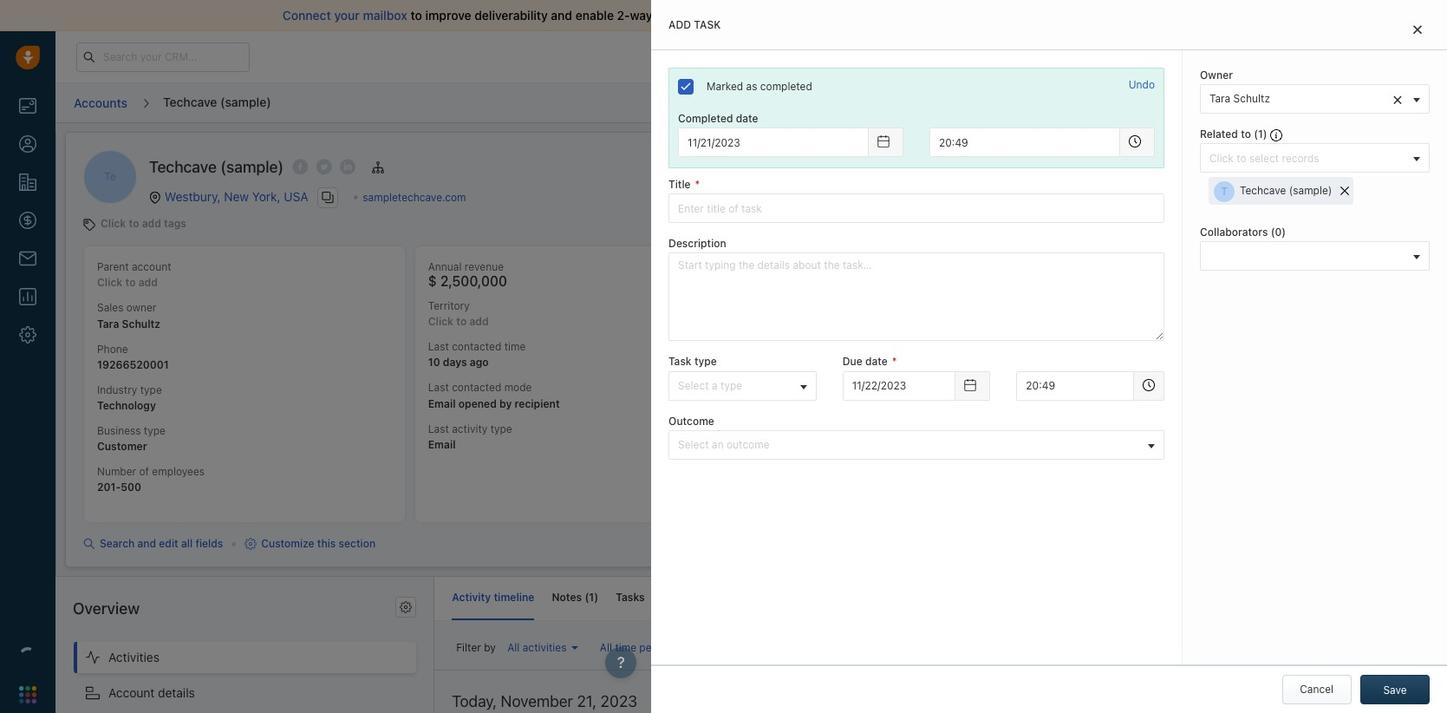 Task type: describe. For each thing, give the bounding box(es) containing it.
all
[[181, 537, 193, 550]]

deals
[[785, 270, 812, 283]]

add inside parent account click to add
[[139, 276, 158, 289]]

cancel
[[1301, 683, 1334, 696]]

filter
[[457, 641, 481, 654]]

westbury,
[[165, 189, 221, 203]]

new
[[224, 189, 249, 203]]

annual revenue $ 2,500,000
[[428, 261, 508, 289]]

mng settings image
[[400, 601, 412, 613]]

last for last contacted mode email opened by recipient
[[428, 381, 449, 394]]

tara inside sales owner tara schultz
[[97, 317, 119, 330]]

growing
[[1203, 442, 1242, 455]]

1 vertical spatial (sample)
[[221, 158, 284, 176]]

meeting for add meeting
[[919, 396, 959, 409]]

number of employees 201-500
[[97, 465, 205, 494]]

0 vertical spatial days
[[1066, 50, 1087, 62]]

-- text field for completed date
[[678, 128, 869, 157]]

your
[[973, 50, 994, 62]]

explore
[[1120, 49, 1158, 62]]

outcome
[[669, 414, 715, 427]]

type for task type
[[695, 355, 717, 368]]

tags
[[164, 217, 186, 230]]

of inside number of employees 201-500
[[139, 465, 149, 478]]

contacted for opened
[[452, 381, 502, 394]]

click inside parent account click to add
[[97, 276, 123, 289]]

a inside button
[[712, 379, 718, 392]]

details
[[158, 685, 195, 700]]

1 vertical spatial deal
[[845, 640, 866, 653]]

click inside territory click to add
[[428, 315, 454, 328]]

tara schultz
[[1210, 92, 1271, 105]]

techcave down search your crm... text box
[[163, 94, 217, 109]]

your for calendar
[[813, 396, 835, 409]]

collaborators ( 0 )
[[1201, 226, 1287, 239]]

schultz inside × tab panel
[[1234, 92, 1271, 105]]

plans
[[1161, 49, 1188, 62]]

all for all time periods
[[600, 641, 612, 654]]

customize this section link
[[245, 536, 376, 552]]

annual
[[428, 261, 462, 274]]

activity
[[452, 591, 491, 604]]

connect
[[283, 8, 331, 23]]

Title text field
[[669, 194, 1165, 223]]

time inside last contacted time 10 days ago
[[505, 340, 526, 353]]

select an outcome
[[678, 438, 770, 451]]

meeting button
[[1065, 88, 1141, 118]]

) for collaborators ( 0 )
[[1282, 226, 1287, 239]]

notes
[[552, 591, 582, 604]]

Start typing the details about the task… text field
[[669, 253, 1165, 341]]

add for add task
[[669, 18, 691, 31]]

techcave (sample) inside × tab panel
[[1241, 184, 1333, 197]]

-- text field for due date
[[843, 371, 956, 400]]

stage
[[853, 270, 881, 283]]

marked as completed
[[707, 80, 813, 93]]

timeline
[[494, 591, 535, 604]]

parent
[[97, 261, 129, 274]]

software
[[1157, 457, 1200, 470]]

connect your mailbox link
[[283, 8, 411, 23]]

×
[[1393, 88, 1404, 108]]

active sales sequences
[[785, 453, 899, 466]]

show deal activities
[[815, 640, 913, 653]]

save button
[[1361, 675, 1430, 704]]

last for last contacted time 10 days ago
[[428, 340, 449, 353]]

due date
[[843, 355, 888, 368]]

revenue
[[465, 261, 504, 274]]

freshworks switcher image
[[19, 686, 36, 703]]

add meeting
[[896, 396, 959, 409]]

(sample) inside × tab panel
[[1290, 184, 1333, 197]]

accounts link
[[73, 89, 128, 116]]

2,500,000
[[441, 274, 508, 289]]

due
[[843, 355, 863, 368]]

type for business type customer
[[144, 424, 166, 437]]

( for notes ( 1 )
[[585, 591, 589, 604]]

1 horizontal spatial )
[[1264, 128, 1268, 141]]

schultz inside sales owner tara schultz
[[122, 317, 160, 330]]

mailbox
[[363, 8, 408, 23]]

conversations.
[[735, 8, 819, 23]]

sync
[[786, 396, 810, 409]]

2-
[[617, 8, 630, 23]]

york,
[[252, 189, 281, 203]]

business
[[97, 424, 141, 437]]

techcave inside techcave is a fast growing mid-market company that sells antivirus software
[[1112, 442, 1159, 455]]

mid-
[[1245, 442, 1268, 455]]

a inside techcave is a fast growing mid-market company that sells antivirus software
[[1172, 442, 1178, 455]]

2023
[[601, 692, 638, 710]]

) for notes ( 1 )
[[594, 591, 599, 604]]

add for add meeting
[[896, 396, 916, 409]]

connect your mailbox to improve deliverability and enable 2-way sync of email conversations.
[[283, 8, 819, 23]]

to right the mailbox
[[411, 8, 422, 23]]

customize this section
[[261, 537, 376, 550]]

activities for sales activities
[[1205, 96, 1249, 109]]

type inside "last activity type email"
[[491, 422, 512, 435]]

1 horizontal spatial activities
[[869, 640, 913, 653]]

email for activity
[[428, 438, 456, 451]]

sales activities
[[1175, 96, 1249, 109]]

that
[[1352, 442, 1371, 455]]

sales for sales owner tara schultz
[[97, 301, 124, 314]]

facebook circled image
[[293, 158, 308, 176]]

marked
[[707, 80, 744, 93]]

periods
[[640, 641, 676, 654]]

task
[[694, 18, 721, 31]]

click to add tags
[[101, 217, 186, 230]]

0 horizontal spatial 1
[[589, 591, 594, 604]]

filter by
[[457, 641, 496, 654]]

by for filter
[[484, 641, 496, 654]]

account
[[108, 685, 155, 700]]

sync
[[656, 8, 683, 23]]

days inside last contacted time 10 days ago
[[443, 356, 467, 369]]

0 vertical spatial techcave (sample)
[[163, 94, 271, 109]]

add inside territory click to add
[[470, 315, 489, 328]]

recipient
[[515, 397, 560, 410]]

this
[[317, 537, 336, 550]]

customer
[[97, 440, 147, 453]]

meetings
[[805, 377, 858, 392]]

type inside button
[[721, 379, 743, 392]]

techcave inside × tab panel
[[1241, 184, 1287, 197]]

calendar
[[838, 396, 882, 409]]

westbury, new york, usa
[[165, 189, 308, 203]]

task
[[669, 355, 692, 368]]

× tab panel
[[652, 0, 1448, 713]]

last contacted mode email opened by recipient
[[428, 381, 560, 410]]

techcave up westbury, on the top left
[[149, 158, 217, 176]]

date for completed date
[[736, 112, 759, 125]]

upcoming
[[785, 359, 835, 372]]

today, november 21, 2023
[[452, 692, 638, 710]]

owner
[[126, 301, 156, 314]]

all activities link
[[503, 636, 583, 658]]

techcave is a fast growing mid-market company that sells antivirus software
[[1112, 442, 1396, 470]]

to inside territory click to add
[[457, 315, 467, 328]]

title
[[669, 178, 691, 191]]

tara inside × tab panel
[[1210, 92, 1231, 105]]

email for contacted
[[428, 397, 456, 410]]

0 vertical spatial and
[[551, 8, 573, 23]]

sales for sales activities
[[1175, 96, 1202, 109]]



Task type: vqa. For each thing, say whether or not it's contained in the screenshot.


Task type: locate. For each thing, give the bounding box(es) containing it.
1 vertical spatial add
[[896, 396, 916, 409]]

to right related
[[1241, 128, 1252, 141]]

meeting up no meetings found
[[838, 359, 877, 372]]

contacted for days
[[452, 340, 502, 353]]

industry type technology
[[97, 383, 162, 412]]

is
[[1161, 442, 1170, 455]]

your
[[334, 8, 360, 23], [813, 396, 835, 409]]

2 vertical spatial by
[[484, 641, 496, 654]]

activity timeline
[[452, 591, 535, 604]]

2 horizontal spatial 1
[[1259, 128, 1264, 141]]

all activities
[[508, 641, 567, 654]]

2 select from the top
[[678, 438, 709, 451]]

last inside last contacted mode email opened by recipient
[[428, 381, 449, 394]]

None text field
[[930, 128, 1121, 157], [1017, 371, 1135, 400], [930, 128, 1121, 157], [1017, 371, 1135, 400]]

date
[[736, 112, 759, 125], [866, 355, 888, 368]]

0 vertical spatial last
[[428, 340, 449, 353]]

techcave right t
[[1241, 184, 1287, 197]]

0 horizontal spatial activities
[[523, 641, 567, 654]]

activity
[[452, 422, 488, 435]]

schultz
[[1234, 92, 1271, 105], [122, 317, 160, 330]]

($569.86k)
[[883, 270, 940, 283]]

techcave (sample) down search your crm... text box
[[163, 94, 271, 109]]

1 left contact
[[722, 641, 727, 654]]

last
[[428, 340, 449, 353], [428, 381, 449, 394], [428, 422, 449, 435]]

1 vertical spatial meeting
[[919, 396, 959, 409]]

contacted inside last contacted mode email opened by recipient
[[452, 381, 502, 394]]

contacted
[[452, 340, 502, 353], [452, 381, 502, 394]]

0 horizontal spatial meeting
[[838, 359, 877, 372]]

) down tara schultz
[[1264, 128, 1268, 141]]

schultz up related to ( 1 )
[[1234, 92, 1271, 105]]

1 vertical spatial contacted
[[452, 381, 502, 394]]

a right is
[[1172, 442, 1178, 455]]

0 horizontal spatial your
[[334, 8, 360, 23]]

activities right show
[[869, 640, 913, 653]]

meeting up select an outcome button
[[919, 396, 959, 409]]

meeting for upcoming meeting
[[838, 359, 877, 372]]

date for due date
[[866, 355, 888, 368]]

trial
[[997, 50, 1015, 62]]

select a type
[[678, 379, 743, 392]]

1 vertical spatial last
[[428, 381, 449, 394]]

in
[[1042, 50, 1050, 62]]

2 vertical spatial techcave (sample)
[[1241, 184, 1333, 197]]

email left opened at the left of the page
[[428, 397, 456, 410]]

1 vertical spatial techcave (sample)
[[149, 158, 284, 176]]

1 horizontal spatial 1
[[722, 641, 727, 654]]

select for select an outcome
[[678, 438, 709, 451]]

meeting
[[1091, 96, 1131, 109]]

fields
[[196, 537, 223, 550]]

0 vertical spatial select
[[678, 379, 709, 392]]

add inside 'link'
[[896, 396, 916, 409]]

0 horizontal spatial tara
[[97, 317, 119, 330]]

0 horizontal spatial sales
[[97, 301, 124, 314]]

0 vertical spatial (sample)
[[220, 94, 271, 109]]

time left periods
[[615, 641, 637, 654]]

type for industry type technology
[[140, 383, 162, 396]]

1 contacted from the top
[[452, 340, 502, 353]]

0 vertical spatial meeting
[[838, 359, 877, 372]]

type inside business type customer
[[144, 424, 166, 437]]

0 vertical spatial by
[[815, 270, 827, 283]]

related to ( 1 )
[[1201, 128, 1271, 141]]

t
[[1222, 185, 1228, 198]]

0 vertical spatial of
[[686, 8, 698, 23]]

phone
[[97, 342, 128, 355]]

improve
[[426, 8, 472, 23]]

as
[[747, 80, 758, 93]]

activities
[[108, 650, 160, 664]]

0 horizontal spatial a
[[712, 379, 718, 392]]

to down parent
[[125, 276, 136, 289]]

2 vertical spatial (sample)
[[1290, 184, 1333, 197]]

1 vertical spatial -- text field
[[843, 371, 956, 400]]

1 horizontal spatial by
[[500, 397, 512, 410]]

phone 19266520001
[[97, 342, 169, 371]]

techcave up antivirus
[[1112, 442, 1159, 455]]

1 horizontal spatial (
[[1255, 128, 1259, 141]]

0 vertical spatial 1
[[1259, 128, 1264, 141]]

add up last contacted time 10 days ago at the left of the page
[[470, 315, 489, 328]]

1 vertical spatial your
[[813, 396, 835, 409]]

0 horizontal spatial and
[[138, 537, 156, 550]]

all time periods button
[[596, 636, 692, 658]]

deal right show
[[845, 640, 866, 653]]

upcoming meeting
[[785, 359, 877, 372]]

enable
[[576, 8, 614, 23]]

1 horizontal spatial a
[[1172, 442, 1178, 455]]

1 vertical spatial by
[[500, 397, 512, 410]]

( right related
[[1255, 128, 1259, 141]]

1 horizontal spatial time
[[615, 641, 637, 654]]

1 vertical spatial date
[[866, 355, 888, 368]]

2 all from the left
[[600, 641, 612, 654]]

1 horizontal spatial add
[[896, 396, 916, 409]]

to inside × tab panel
[[1241, 128, 1252, 141]]

1 horizontal spatial days
[[1066, 50, 1087, 62]]

time inside "button"
[[615, 641, 637, 654]]

1 all from the left
[[508, 641, 520, 654]]

contacted up opened at the left of the page
[[452, 381, 502, 394]]

0 horizontal spatial all
[[508, 641, 520, 654]]

$
[[428, 274, 437, 289]]

0 horizontal spatial by
[[484, 641, 496, 654]]

all inside "button"
[[600, 641, 612, 654]]

2 horizontal spatial )
[[1282, 226, 1287, 239]]

activities for all activities
[[523, 641, 567, 654]]

1 horizontal spatial sales
[[1175, 96, 1202, 109]]

1 horizontal spatial of
[[686, 8, 698, 23]]

all right filter by
[[508, 641, 520, 654]]

last for last activity type email
[[428, 422, 449, 435]]

0 vertical spatial add
[[142, 217, 161, 230]]

( for collaborators ( 0 )
[[1271, 226, 1276, 239]]

1 vertical spatial tara
[[97, 317, 119, 330]]

date down as
[[736, 112, 759, 125]]

1 vertical spatial of
[[139, 465, 149, 478]]

click up parent
[[101, 217, 126, 230]]

1 vertical spatial (
[[1271, 226, 1276, 239]]

0 vertical spatial a
[[712, 379, 718, 392]]

1 right notes
[[589, 591, 594, 604]]

0 vertical spatial sales
[[1175, 96, 1202, 109]]

1 last from the top
[[428, 340, 449, 353]]

employees
[[152, 465, 205, 478]]

by inside last contacted mode email opened by recipient
[[500, 397, 512, 410]]

undo
[[1129, 78, 1156, 91]]

technology
[[97, 399, 156, 412]]

0 horizontal spatial (
[[585, 591, 589, 604]]

2 vertical spatial (
[[585, 591, 589, 604]]

-- text field down due date
[[843, 371, 956, 400]]

0 vertical spatial )
[[1264, 128, 1268, 141]]

sales left the owner at top left
[[97, 301, 124, 314]]

email inside last contacted mode email opened by recipient
[[428, 397, 456, 410]]

your down meetings
[[813, 396, 835, 409]]

time
[[505, 340, 526, 353], [615, 641, 637, 654]]

days right 21
[[1066, 50, 1087, 62]]

last inside last contacted time 10 days ago
[[428, 340, 449, 353]]

0 horizontal spatial )
[[594, 591, 599, 604]]

deals by deal stage ($569.86k)
[[785, 270, 940, 283]]

schultz down the owner at top left
[[122, 317, 160, 330]]

by for deals
[[815, 270, 827, 283]]

outcome
[[727, 438, 770, 451]]

twitter circled image
[[316, 158, 332, 176]]

none search field inside × tab panel
[[1206, 248, 1408, 266]]

add left task
[[669, 18, 691, 31]]

2 last from the top
[[428, 381, 449, 394]]

( right notes
[[585, 591, 589, 604]]

to left the tags
[[129, 217, 139, 230]]

2 vertical spatial add
[[470, 315, 489, 328]]

select for select a type
[[678, 379, 709, 392]]

contacted up the ago
[[452, 340, 502, 353]]

your for mailbox
[[334, 8, 360, 23]]

0 vertical spatial schultz
[[1234, 92, 1271, 105]]

activities up today, november 21, 2023
[[523, 641, 567, 654]]

no
[[786, 377, 802, 392]]

0 vertical spatial -- text field
[[678, 128, 869, 157]]

add left the tags
[[142, 217, 161, 230]]

0 vertical spatial date
[[736, 112, 759, 125]]

time up mode
[[505, 340, 526, 353]]

0 horizontal spatial schultz
[[122, 317, 160, 330]]

last contacted time 10 days ago
[[428, 340, 526, 369]]

2 horizontal spatial (
[[1271, 226, 1276, 239]]

1 vertical spatial sales
[[97, 301, 124, 314]]

activities
[[1205, 96, 1249, 109], [869, 640, 913, 653], [523, 641, 567, 654]]

a down task type
[[712, 379, 718, 392]]

1 vertical spatial select
[[678, 438, 709, 451]]

1 horizontal spatial all
[[600, 641, 612, 654]]

0 horizontal spatial days
[[443, 356, 467, 369]]

to inside parent account click to add
[[125, 276, 136, 289]]

to down territory
[[457, 315, 467, 328]]

0 vertical spatial time
[[505, 340, 526, 353]]

select down task type
[[678, 379, 709, 392]]

date up found
[[866, 355, 888, 368]]

)
[[1264, 128, 1268, 141], [1282, 226, 1287, 239], [594, 591, 599, 604]]

tara up 'phone'
[[97, 317, 119, 330]]

add up select an outcome button
[[896, 396, 916, 409]]

19266520001
[[97, 358, 169, 371]]

1 down tara schultz
[[1259, 128, 1264, 141]]

-- text field
[[678, 128, 869, 157], [843, 371, 956, 400]]

undo link
[[1129, 77, 1156, 92]]

Search your CRM... text field
[[76, 42, 250, 72]]

and left enable
[[551, 8, 573, 23]]

) right notes
[[594, 591, 599, 604]]

sales
[[818, 453, 843, 466]]

your trial ends in 21 days
[[973, 50, 1087, 62]]

all time periods
[[600, 641, 676, 654]]

1 vertical spatial )
[[1282, 226, 1287, 239]]

2 vertical spatial )
[[594, 591, 599, 604]]

parent account click to add
[[97, 261, 171, 289]]

by down mode
[[500, 397, 512, 410]]

today,
[[452, 692, 497, 710]]

days right 10
[[443, 356, 467, 369]]

and left the edit on the left bottom of page
[[138, 537, 156, 550]]

0 vertical spatial click
[[101, 217, 126, 230]]

2 vertical spatial 1
[[722, 641, 727, 654]]

add inside × tab panel
[[669, 18, 691, 31]]

activities down owner
[[1205, 96, 1249, 109]]

21,
[[577, 692, 597, 710]]

meeting inside add meeting 'link'
[[919, 396, 959, 409]]

way
[[630, 8, 653, 23]]

1 vertical spatial a
[[1172, 442, 1178, 455]]

email
[[701, 8, 732, 23]]

all left periods
[[600, 641, 612, 654]]

click down parent
[[97, 276, 123, 289]]

sales inside sales owner tara schultz
[[97, 301, 124, 314]]

last up 10
[[428, 340, 449, 353]]

of up 500
[[139, 465, 149, 478]]

sync your calendar link
[[786, 395, 882, 411]]

tara
[[1210, 92, 1231, 105], [97, 317, 119, 330]]

type
[[695, 355, 717, 368], [721, 379, 743, 392], [140, 383, 162, 396], [491, 422, 512, 435], [144, 424, 166, 437]]

show
[[815, 640, 842, 653]]

of right sync
[[686, 8, 698, 23]]

3 last from the top
[[428, 422, 449, 435]]

1 vertical spatial schultz
[[122, 317, 160, 330]]

× dialog
[[652, 0, 1448, 713]]

1 horizontal spatial your
[[813, 396, 835, 409]]

select
[[678, 379, 709, 392], [678, 438, 709, 451]]

) right collaborators
[[1282, 226, 1287, 239]]

search
[[100, 537, 135, 550]]

0
[[1276, 226, 1282, 239]]

all for all activities
[[508, 641, 520, 654]]

10
[[428, 356, 440, 369]]

last left activity
[[428, 422, 449, 435]]

business type customer
[[97, 424, 166, 453]]

select down the outcome
[[678, 438, 709, 451]]

1 inside × tab panel
[[1259, 128, 1264, 141]]

1 inside button
[[722, 641, 727, 654]]

fast
[[1181, 442, 1200, 455]]

number
[[97, 465, 136, 478]]

contacted inside last contacted time 10 days ago
[[452, 340, 502, 353]]

0 vertical spatial deal
[[830, 270, 850, 283]]

click down territory
[[428, 315, 454, 328]]

( right collaborators
[[1271, 226, 1276, 239]]

email inside "last activity type email"
[[428, 438, 456, 451]]

1 horizontal spatial meeting
[[919, 396, 959, 409]]

2 email from the top
[[428, 438, 456, 451]]

tara down owner
[[1210, 92, 1231, 105]]

add
[[142, 217, 161, 230], [139, 276, 158, 289], [470, 315, 489, 328]]

1 select from the top
[[678, 379, 709, 392]]

section
[[339, 537, 376, 550]]

sales down owner
[[1175, 96, 1202, 109]]

last inside "last activity type email"
[[428, 422, 449, 435]]

close image
[[1414, 24, 1423, 35]]

mode
[[505, 381, 532, 394]]

customize
[[261, 537, 315, 550]]

0 horizontal spatial add
[[669, 18, 691, 31]]

2 horizontal spatial by
[[815, 270, 827, 283]]

1 horizontal spatial tara
[[1210, 92, 1231, 105]]

0 horizontal spatial date
[[736, 112, 759, 125]]

last activity type email
[[428, 422, 512, 451]]

activities inside all activities link
[[523, 641, 567, 654]]

0 horizontal spatial of
[[139, 465, 149, 478]]

sampletechcave.com
[[363, 190, 466, 203]]

1 vertical spatial 1
[[589, 591, 594, 604]]

contact
[[730, 641, 767, 654]]

all
[[508, 641, 520, 654], [600, 641, 612, 654]]

no meetings found
[[786, 377, 894, 392]]

territory click to add
[[428, 299, 489, 328]]

2 horizontal spatial activities
[[1205, 96, 1249, 109]]

techcave (sample) up westbury, new york, usa "link"
[[149, 158, 284, 176]]

2 vertical spatial click
[[428, 315, 454, 328]]

tasks
[[616, 591, 645, 604]]

1 vertical spatial time
[[615, 641, 637, 654]]

last down 10
[[428, 381, 449, 394]]

1 vertical spatial email
[[428, 438, 456, 451]]

add down account
[[139, 276, 158, 289]]

Click to select records search field
[[1206, 149, 1408, 168]]

1 vertical spatial days
[[443, 356, 467, 369]]

by right filter
[[484, 641, 496, 654]]

0 horizontal spatial time
[[505, 340, 526, 353]]

send email image
[[1276, 49, 1288, 64]]

your left the mailbox
[[334, 8, 360, 23]]

1 vertical spatial click
[[97, 276, 123, 289]]

linkedin circled image
[[340, 158, 356, 176]]

1 horizontal spatial and
[[551, 8, 573, 23]]

None search field
[[1206, 248, 1408, 266]]

by right deals
[[815, 270, 827, 283]]

an
[[712, 438, 724, 451]]

explore plans link
[[1111, 46, 1197, 67]]

email down activity
[[428, 438, 456, 451]]

0 vertical spatial your
[[334, 8, 360, 23]]

1 vertical spatial add
[[139, 276, 158, 289]]

deal left the stage
[[830, 270, 850, 283]]

owner
[[1201, 69, 1234, 82]]

antivirus
[[1112, 457, 1154, 470]]

2 vertical spatial last
[[428, 422, 449, 435]]

type inside industry type technology
[[140, 383, 162, 396]]

techcave (sample) down click to select records search box
[[1241, 184, 1333, 197]]

0 vertical spatial (
[[1255, 128, 1259, 141]]

201-
[[97, 481, 121, 494]]

opened
[[459, 397, 497, 410]]

-- text field down completed
[[678, 128, 869, 157]]

1 horizontal spatial schultz
[[1234, 92, 1271, 105]]

1 horizontal spatial date
[[866, 355, 888, 368]]

cancel button
[[1283, 675, 1352, 704]]

save
[[1384, 684, 1408, 697]]

1 vertical spatial and
[[138, 537, 156, 550]]

1 email from the top
[[428, 397, 456, 410]]

2 contacted from the top
[[452, 381, 502, 394]]

0 vertical spatial contacted
[[452, 340, 502, 353]]

0 vertical spatial add
[[669, 18, 691, 31]]



